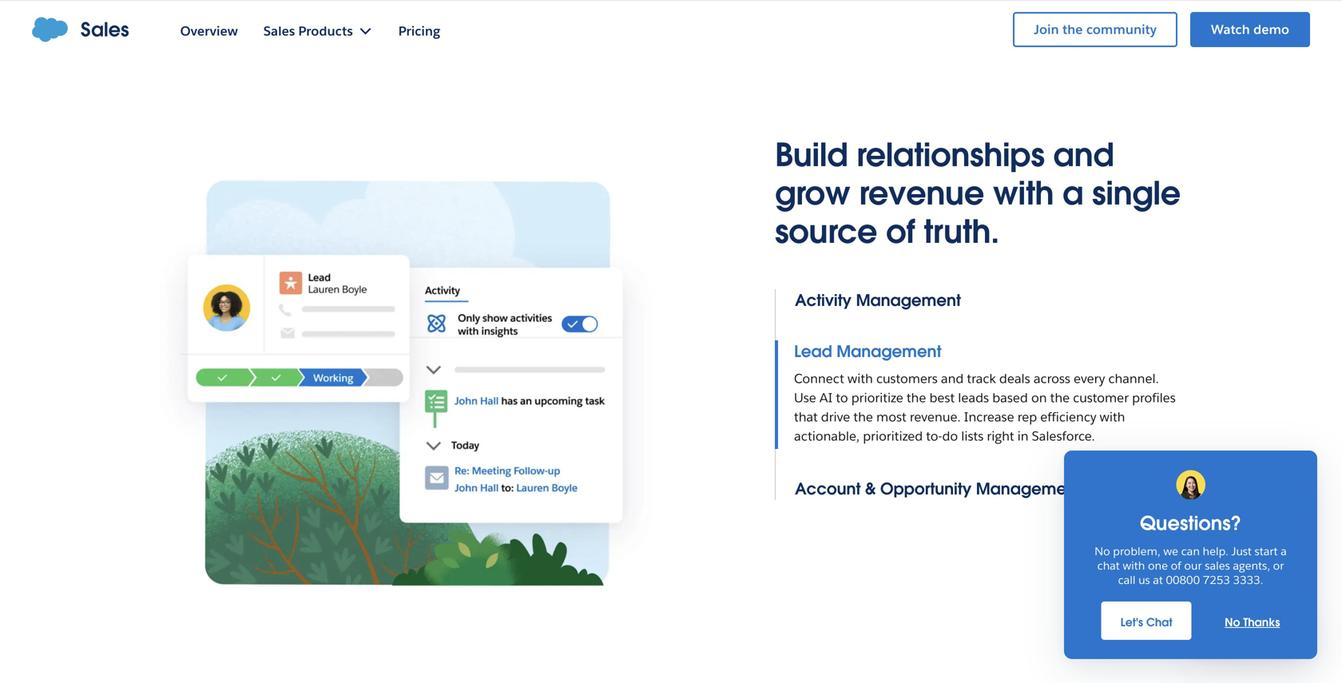 Task type: describe. For each thing, give the bounding box(es) containing it.
site tools navigation
[[917, 10, 1311, 55]]

no thanks button
[[1225, 602, 1281, 640]]

customers
[[877, 370, 938, 387]]

efficiency
[[1041, 409, 1097, 425]]

channel.
[[1109, 370, 1160, 387]]

lists
[[962, 428, 984, 444]]

lead management
[[794, 341, 942, 362]]

increase
[[964, 409, 1015, 425]]

most
[[877, 409, 907, 425]]

chat inside button
[[1147, 615, 1173, 630]]

connect
[[794, 370, 845, 387]]

single
[[1093, 173, 1181, 214]]

contact us 00800 7253 3333
[[945, 12, 1040, 46]]

one
[[685, 13, 711, 32]]

management
[[837, 341, 942, 362]]

unlock
[[593, 0, 638, 9]]

across for the
[[1034, 370, 1071, 387]]

no thanks
[[1225, 615, 1281, 630]]

leads
[[959, 390, 990, 406]]

cycle,
[[863, 0, 899, 9]]

that
[[794, 409, 818, 425]]

platform
[[715, 13, 773, 32]]

valuable
[[642, 0, 698, 9]]

right
[[987, 428, 1015, 444]]

let's inside chat region
[[1121, 615, 1144, 630]]

productivity,
[[508, 0, 590, 9]]

use
[[794, 390, 817, 406]]

0 horizontal spatial with
[[848, 370, 874, 387]]

let's chat button inside chat region
[[1102, 602, 1192, 640]]

relationships
[[857, 135, 1045, 175]]

salesforce context menu utility navigation
[[1001, 10, 1311, 49]]

prioritize
[[852, 390, 904, 406]]

contact
[[964, 12, 1005, 27]]

best
[[930, 390, 955, 406]]

let's chat inside button
[[1121, 615, 1173, 630]]

workflows
[[593, 13, 661, 32]]

connect with customers and track deals across every channel. use ai to prioritize the best leads based on the customer profiles that drive the most revenue. increase rep efficiency with actionable, prioritized to-do lists right in salesforce.
[[794, 370, 1176, 444]]

no
[[1225, 615, 1241, 630]]

automate
[[427, 13, 492, 32]]

maximise
[[414, 0, 478, 9]]

to inside connect with customers and track deals across every channel. use ai to prioritize the best leads based on the customer profiles that drive the most revenue. increase rep efficiency with actionable, prioritized to-do lists right in salesforce.
[[836, 390, 849, 406]]

of
[[886, 211, 915, 252]]

1 horizontal spatial chat
[[1256, 627, 1282, 641]]

revenue
[[859, 173, 985, 214]]

3333
[[1013, 32, 1040, 46]]

build relationships and grow revenue with a single source of truth.
[[775, 135, 1181, 252]]

and inside build relationships and grow revenue with a single source of truth.
[[1054, 135, 1115, 175]]

the down prioritize at the bottom right
[[854, 409, 874, 425]]



Task type: locate. For each thing, give the bounding box(es) containing it.
on down valuable
[[664, 13, 682, 32]]

profiles
[[1133, 390, 1176, 406]]

revenue.
[[910, 409, 961, 425]]

grow
[[775, 173, 851, 214]]

prioritized
[[863, 428, 923, 444]]

to right ai
[[836, 390, 849, 406]]

0 vertical spatial to
[[776, 13, 790, 32]]

on right based
[[1032, 390, 1047, 406]]

with down customer
[[1100, 409, 1126, 425]]

1 horizontal spatial let's chat
[[1230, 627, 1282, 641]]

accelerate
[[794, 13, 861, 32]]

deals
[[1000, 370, 1031, 387]]

0 horizontal spatial let's chat
[[1121, 615, 1173, 630]]

the up accelerate
[[801, 0, 823, 9]]

on
[[664, 13, 682, 32], [1032, 390, 1047, 406]]

truth.
[[924, 211, 1000, 252]]

insights
[[701, 0, 752, 9]]

drive
[[821, 409, 851, 425]]

1 vertical spatial to
[[836, 390, 849, 406]]

0 vertical spatial rep
[[482, 0, 504, 9]]

let's chat button
[[1102, 602, 1192, 640], [1184, 615, 1311, 653]]

salesforce.
[[1032, 428, 1096, 444]]

chat
[[1147, 615, 1173, 630], [1256, 627, 1282, 641]]

thanks
[[1244, 615, 1281, 630]]

across inside maximise rep productivity, unlock valuable insights across the sales cycle, and automate processes and workflows on one platform to accelerate growth.
[[756, 0, 797, 9]]

the inside maximise rep productivity, unlock valuable insights across the sales cycle, and automate processes and workflows on one platform to accelerate growth.
[[801, 0, 823, 9]]

rep up automate
[[482, 0, 504, 9]]

1 horizontal spatial to
[[836, 390, 849, 406]]

across inside connect with customers and track deals across every channel. use ai to prioritize the best leads based on the customer profiles that drive the most revenue. increase rep efficiency with actionable, prioritized to-do lists right in salesforce.
[[1034, 370, 1071, 387]]

us
[[1008, 12, 1021, 27]]

chat region
[[1065, 451, 1318, 659]]

lead
[[794, 341, 833, 362]]

1 horizontal spatial rep
[[1018, 409, 1038, 425]]

to right platform
[[776, 13, 790, 32]]

rep
[[482, 0, 504, 9], [1018, 409, 1038, 425]]

do
[[943, 428, 958, 444]]

the
[[801, 0, 823, 9], [907, 390, 927, 406], [1051, 390, 1070, 406], [854, 409, 874, 425]]

1 horizontal spatial let's
[[1230, 627, 1253, 641]]

0 vertical spatial on
[[664, 13, 682, 32]]

2 horizontal spatial with
[[1100, 409, 1126, 425]]

rep inside maximise rep productivity, unlock valuable insights across the sales cycle, and automate processes and workflows on one platform to accelerate growth.
[[482, 0, 504, 9]]

every
[[1074, 370, 1106, 387]]

1 horizontal spatial with
[[993, 173, 1054, 214]]

across right deals
[[1034, 370, 1071, 387]]

maximise rep productivity, unlock valuable insights across the sales cycle, and automate processes and workflows on one platform to accelerate growth.
[[414, 0, 929, 32]]

1 horizontal spatial on
[[1032, 390, 1047, 406]]

chat right no
[[1256, 627, 1282, 641]]

across for to
[[756, 0, 797, 9]]

across up platform
[[756, 0, 797, 9]]

let's chat
[[1121, 615, 1173, 630], [1230, 627, 1282, 641]]

sales link
[[32, 17, 129, 42]]

0 horizontal spatial chat
[[1147, 615, 1173, 630]]

track
[[967, 370, 997, 387]]

1 vertical spatial across
[[1034, 370, 1071, 387]]

sales
[[827, 0, 859, 9]]

to inside maximise rep productivity, unlock valuable insights across the sales cycle, and automate processes and workflows on one platform to accelerate growth.
[[776, 13, 790, 32]]

growth.
[[865, 13, 916, 32]]

on inside maximise rep productivity, unlock valuable insights across the sales cycle, and automate processes and workflows on one platform to accelerate growth.
[[664, 13, 682, 32]]

source
[[775, 211, 878, 252]]

0 horizontal spatial let's
[[1121, 615, 1144, 630]]

with inside build relationships and grow revenue with a single source of truth.
[[993, 173, 1054, 214]]

a
[[1063, 173, 1084, 214]]

across
[[756, 0, 797, 9], [1034, 370, 1071, 387]]

1 vertical spatial on
[[1032, 390, 1047, 406]]

lead management button
[[794, 340, 1183, 363]]

0 horizontal spatial rep
[[482, 0, 504, 9]]

with up prioritize at the bottom right
[[848, 370, 874, 387]]

rep up in
[[1018, 409, 1038, 425]]

1 horizontal spatial across
[[1034, 370, 1071, 387]]

the down customers
[[907, 390, 927, 406]]

let's
[[1121, 615, 1144, 630], [1230, 627, 1253, 641]]

build
[[775, 135, 848, 175]]

00800
[[945, 32, 979, 46]]

rep inside connect with customers and track deals across every channel. use ai to prioritize the best leads based on the customer profiles that drive the most revenue. increase rep efficiency with actionable, prioritized to-do lists right in salesforce.
[[1018, 409, 1038, 425]]

questions? element
[[1065, 451, 1318, 536]]

0 horizontal spatial to
[[776, 13, 790, 32]]

chat left no
[[1147, 615, 1173, 630]]

based
[[993, 390, 1029, 406]]

actionable,
[[794, 428, 860, 444]]

to
[[776, 13, 790, 32], [836, 390, 849, 406]]

and inside connect with customers and track deals across every channel. use ai to prioritize the best leads based on the customer profiles that drive the most revenue. increase rep efficiency with actionable, prioritized to-do lists right in salesforce.
[[941, 370, 964, 387]]

1 vertical spatial rep
[[1018, 409, 1038, 425]]

with
[[993, 173, 1054, 214], [848, 370, 874, 387], [1100, 409, 1126, 425]]

a dashboard shows a rep's to-do list that includes an intro email and day 1 initial call. image
[[160, 136, 655, 631]]

on inside connect with customers and track deals across every channel. use ai to prioritize the best leads based on the customer profiles that drive the most revenue. increase rep efficiency with actionable, prioritized to-do lists right in salesforce.
[[1032, 390, 1047, 406]]

processes
[[496, 13, 561, 32]]

2 vertical spatial with
[[1100, 409, 1126, 425]]

and
[[903, 0, 929, 9], [564, 13, 590, 32], [1054, 135, 1115, 175], [941, 370, 964, 387]]

0 vertical spatial across
[[756, 0, 797, 9]]

sales
[[81, 17, 129, 42]]

to-
[[927, 428, 943, 444]]

ai
[[820, 390, 833, 406]]

the up efficiency on the right bottom
[[1051, 390, 1070, 406]]

7253
[[982, 32, 1010, 46]]

questions?
[[1141, 511, 1242, 536]]

with left a at top right
[[993, 173, 1054, 214]]

in
[[1018, 428, 1029, 444]]

0 horizontal spatial across
[[756, 0, 797, 9]]

1 vertical spatial with
[[848, 370, 874, 387]]

0 vertical spatial with
[[993, 173, 1054, 214]]

contact us link
[[964, 12, 1021, 27]]

customer
[[1074, 390, 1129, 406]]

0 horizontal spatial on
[[664, 13, 682, 32]]



Task type: vqa. For each thing, say whether or not it's contained in the screenshot.
Sell faster, smarter, and more efficiently with Sales Cloud.
no



